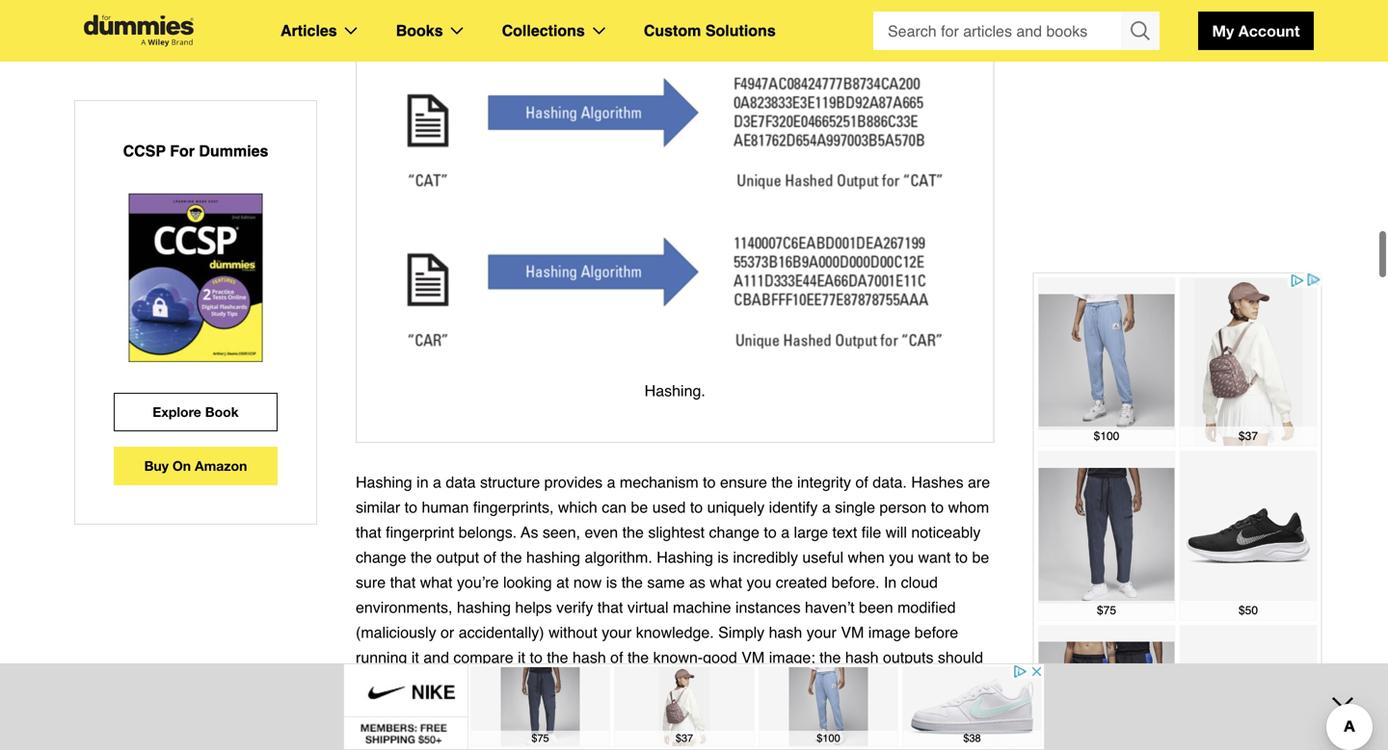 Task type: describe. For each thing, give the bounding box(es) containing it.
2 horizontal spatial hash
[[845, 649, 879, 667]]

without
[[549, 624, 597, 642]]

at
[[556, 574, 569, 592]]

knowledge.
[[636, 624, 714, 642]]

verify
[[556, 599, 593, 617]]

belongs.
[[459, 524, 517, 542]]

ccsp
[[123, 142, 166, 160]]

2 vertical spatial of
[[610, 649, 623, 667]]

articles
[[281, 22, 337, 40]]

0 horizontal spatial hash
[[573, 649, 606, 667]]

image
[[868, 624, 910, 642]]

seen,
[[543, 524, 580, 542]]

1 horizontal spatial hash
[[769, 624, 802, 642]]

custom solutions link
[[644, 18, 776, 43]]

to right the used
[[690, 499, 703, 517]]

or
[[441, 624, 454, 642]]

0 vertical spatial change
[[709, 524, 760, 542]]

2 it from the left
[[518, 649, 526, 667]]

before
[[915, 624, 958, 642]]

0 horizontal spatial be
[[356, 674, 373, 692]]

the up looking
[[501, 549, 522, 567]]

explore book
[[153, 404, 239, 420]]

fingerprint
[[386, 524, 454, 542]]

person
[[880, 499, 927, 517]]

are
[[968, 474, 990, 492]]

data
[[446, 474, 476, 492]]

useful
[[802, 549, 844, 567]]

structure
[[480, 474, 540, 492]]

to right want
[[955, 549, 968, 567]]

virtual
[[628, 599, 669, 617]]

1 vertical spatial hashing
[[457, 599, 511, 617]]

1 your from the left
[[602, 624, 632, 642]]

as
[[521, 524, 538, 542]]

good
[[703, 649, 737, 667]]

single
[[835, 499, 875, 517]]

the left the known-
[[628, 649, 649, 667]]

books
[[396, 22, 443, 40]]

a right in
[[433, 474, 441, 492]]

explore
[[153, 404, 201, 420]]

hashes
[[911, 474, 964, 492]]

1 it from the left
[[411, 649, 419, 667]]

mechanism
[[620, 474, 699, 492]]

solutions
[[706, 22, 776, 40]]

looking
[[503, 574, 552, 592]]

1 what from the left
[[420, 574, 453, 592]]

1 horizontal spatial vm
[[841, 624, 864, 642]]

book
[[205, 404, 239, 420]]

identical.
[[377, 674, 438, 692]]

the up algorithm.
[[622, 524, 644, 542]]

identify
[[769, 499, 818, 517]]

cloud
[[901, 574, 938, 592]]

collections
[[502, 22, 585, 40]]

buy on amazon
[[144, 458, 247, 474]]

the down without
[[547, 649, 568, 667]]

0 horizontal spatial of
[[484, 549, 496, 567]]

as
[[689, 574, 706, 592]]

2 your from the left
[[807, 624, 837, 642]]

to down accidentally)
[[530, 649, 543, 667]]

file
[[862, 524, 881, 542]]

haven't
[[805, 599, 855, 617]]

1 horizontal spatial hashing
[[657, 549, 713, 567]]

will
[[886, 524, 907, 542]]

sure
[[356, 574, 386, 592]]

human
[[422, 499, 469, 517]]

custom solutions
[[644, 22, 776, 40]]

1 horizontal spatial hashing
[[526, 549, 580, 567]]

accidentally)
[[459, 624, 544, 642]]

for
[[170, 142, 195, 160]]

2 what from the left
[[710, 574, 742, 592]]

environments,
[[356, 599, 453, 617]]

the right image;
[[820, 649, 841, 667]]

Search for articles and books text field
[[873, 12, 1123, 50]]

the down algorithm.
[[622, 574, 643, 592]]

in
[[417, 474, 429, 492]]

outputs
[[883, 649, 934, 667]]

data.
[[873, 474, 907, 492]]

machine
[[673, 599, 731, 617]]

on
[[172, 458, 191, 474]]

0 vertical spatial you
[[889, 549, 914, 567]]

account
[[1239, 22, 1300, 40]]

which
[[558, 499, 597, 517]]

and
[[423, 649, 449, 667]]

(maliciously
[[356, 624, 436, 642]]

been
[[859, 599, 893, 617]]



Task type: locate. For each thing, give the bounding box(es) containing it.
hashing
[[356, 474, 412, 492], [657, 549, 713, 567]]

1 vertical spatial change
[[356, 549, 406, 567]]

hash up image;
[[769, 624, 802, 642]]

2 vertical spatial be
[[356, 674, 373, 692]]

0 vertical spatial be
[[631, 499, 648, 517]]

of left the known-
[[610, 649, 623, 667]]

can
[[602, 499, 627, 517]]

0 vertical spatial hashing
[[526, 549, 580, 567]]

0 vertical spatial that
[[356, 524, 381, 542]]

1 horizontal spatial it
[[518, 649, 526, 667]]

hashing in a data structure provides a mechanism to ensure the integrity of data. hashes are similar to human fingerprints, which can be used to uniquely identify a single person to whom that fingerprint belongs. as seen, even the slightest change to a large text file will noticeably change the output of the hashing algorithm. hashing is incredibly useful when you want to be sure that what you're looking at now is the same as what you created before. in cloud environments, hashing helps verify that virtual machine instances haven't been modified (maliciously or accidentally) without your knowledge. simply hash your vm image before running it and compare it to the hash of the known-good vm image; the hash outputs should be identical.
[[356, 474, 990, 692]]

what down "output"
[[420, 574, 453, 592]]

open book categories image
[[451, 27, 463, 35]]

0 vertical spatial of
[[856, 474, 868, 492]]

used
[[652, 499, 686, 517]]

the down fingerprint
[[411, 549, 432, 567]]

your down "virtual"
[[602, 624, 632, 642]]

my account
[[1212, 22, 1300, 40]]

open collections list image
[[593, 27, 605, 35]]

compare
[[453, 649, 514, 667]]

what right as
[[710, 574, 742, 592]]

hashing down seen,
[[526, 549, 580, 567]]

want
[[918, 549, 951, 567]]

is right 'now'
[[606, 574, 617, 592]]

the
[[772, 474, 793, 492], [622, 524, 644, 542], [411, 549, 432, 567], [501, 549, 522, 567], [622, 574, 643, 592], [547, 649, 568, 667], [628, 649, 649, 667], [820, 649, 841, 667]]

logo image
[[74, 15, 203, 47]]

1 vertical spatial is
[[606, 574, 617, 592]]

before.
[[832, 574, 880, 592]]

0 horizontal spatial that
[[356, 524, 381, 542]]

book image image
[[129, 194, 263, 362]]

0 horizontal spatial hashing
[[457, 599, 511, 617]]

you down will
[[889, 549, 914, 567]]

to up incredibly
[[764, 524, 777, 542]]

incredibly
[[733, 549, 798, 567]]

hashing down the slightest
[[657, 549, 713, 567]]

hashing. image
[[407, 76, 943, 350]]

it left and
[[411, 649, 419, 667]]

to down hashes
[[931, 499, 944, 517]]

1 horizontal spatial your
[[807, 624, 837, 642]]

1 horizontal spatial that
[[390, 574, 416, 592]]

image;
[[769, 649, 815, 667]]

the up identify
[[772, 474, 793, 492]]

open article categories image
[[345, 27, 357, 35]]

should
[[938, 649, 983, 667]]

a up can
[[607, 474, 616, 492]]

algorithm.
[[585, 549, 652, 567]]

to left ensure
[[703, 474, 716, 492]]

created
[[776, 574, 827, 592]]

custom
[[644, 22, 701, 40]]

close this dialog image
[[1359, 673, 1379, 692]]

change down uniquely
[[709, 524, 760, 542]]

my
[[1212, 22, 1234, 40]]

a left large
[[781, 524, 790, 542]]

hashing
[[526, 549, 580, 567], [457, 599, 511, 617]]

1 horizontal spatial be
[[631, 499, 648, 517]]

fingerprints,
[[473, 499, 554, 517]]

even
[[585, 524, 618, 542]]

simply
[[718, 624, 765, 642]]

it down accidentally)
[[518, 649, 526, 667]]

1 vertical spatial be
[[972, 549, 989, 567]]

is left incredibly
[[718, 549, 729, 567]]

provides
[[544, 474, 603, 492]]

a down integrity
[[822, 499, 831, 517]]

2 horizontal spatial of
[[856, 474, 868, 492]]

hash
[[769, 624, 802, 642], [573, 649, 606, 667], [845, 649, 879, 667]]

amazon
[[195, 458, 247, 474]]

large
[[794, 524, 828, 542]]

2 vertical spatial that
[[598, 599, 623, 617]]

of up "single"
[[856, 474, 868, 492]]

2 horizontal spatial be
[[972, 549, 989, 567]]

text
[[833, 524, 857, 542]]

advertisement element
[[1033, 273, 1322, 751], [343, 664, 1045, 751]]

integrity
[[797, 474, 851, 492]]

change up sure
[[356, 549, 406, 567]]

output
[[436, 549, 479, 567]]

buy
[[144, 458, 169, 474]]

that down 'now'
[[598, 599, 623, 617]]

running
[[356, 649, 407, 667]]

modified
[[898, 599, 956, 617]]

0 vertical spatial hashing
[[356, 474, 412, 492]]

hashing down you're
[[457, 599, 511, 617]]

my account link
[[1198, 12, 1314, 50]]

of
[[856, 474, 868, 492], [484, 549, 496, 567], [610, 649, 623, 667]]

0 horizontal spatial change
[[356, 549, 406, 567]]

that
[[356, 524, 381, 542], [390, 574, 416, 592], [598, 599, 623, 617]]

0 vertical spatial vm
[[841, 624, 864, 642]]

vm down haven't
[[841, 624, 864, 642]]

be
[[631, 499, 648, 517], [972, 549, 989, 567], [356, 674, 373, 692]]

now
[[574, 574, 602, 592]]

1 vertical spatial vm
[[742, 649, 765, 667]]

in
[[884, 574, 897, 592]]

of down belongs.
[[484, 549, 496, 567]]

you
[[889, 549, 914, 567], [747, 574, 772, 592]]

to up fingerprint
[[405, 499, 417, 517]]

you down incredibly
[[747, 574, 772, 592]]

dummies
[[199, 142, 268, 160]]

1 vertical spatial hashing
[[657, 549, 713, 567]]

that up the environments,
[[390, 574, 416, 592]]

slightest
[[648, 524, 705, 542]]

a
[[433, 474, 441, 492], [607, 474, 616, 492], [822, 499, 831, 517], [781, 524, 790, 542]]

noticeably
[[911, 524, 981, 542]]

uniquely
[[707, 499, 765, 517]]

when
[[848, 549, 885, 567]]

0 horizontal spatial is
[[606, 574, 617, 592]]

group
[[873, 12, 1160, 50]]

helps
[[515, 599, 552, 617]]

0 horizontal spatial hashing
[[356, 474, 412, 492]]

similar
[[356, 499, 400, 517]]

ccsp for dummies
[[123, 142, 268, 160]]

same
[[647, 574, 685, 592]]

explore book link
[[114, 393, 278, 432]]

hash down without
[[573, 649, 606, 667]]

1 horizontal spatial change
[[709, 524, 760, 542]]

1 vertical spatial that
[[390, 574, 416, 592]]

that down similar
[[356, 524, 381, 542]]

be right can
[[631, 499, 648, 517]]

0 horizontal spatial you
[[747, 574, 772, 592]]

be down running at the bottom of the page
[[356, 674, 373, 692]]

hashing up similar
[[356, 474, 412, 492]]

2 horizontal spatial that
[[598, 599, 623, 617]]

change
[[709, 524, 760, 542], [356, 549, 406, 567]]

what
[[420, 574, 453, 592], [710, 574, 742, 592]]

your
[[602, 624, 632, 642], [807, 624, 837, 642]]

1 vertical spatial of
[[484, 549, 496, 567]]

instances
[[736, 599, 801, 617]]

0 horizontal spatial it
[[411, 649, 419, 667]]

be down noticeably
[[972, 549, 989, 567]]

vm
[[841, 624, 864, 642], [742, 649, 765, 667]]

0 horizontal spatial what
[[420, 574, 453, 592]]

vm down simply
[[742, 649, 765, 667]]

1 horizontal spatial is
[[718, 549, 729, 567]]

1 horizontal spatial of
[[610, 649, 623, 667]]

buy on amazon link
[[114, 447, 278, 486]]

your down haven't
[[807, 624, 837, 642]]

known-
[[653, 649, 703, 667]]

hash down the image
[[845, 649, 879, 667]]

ensure
[[720, 474, 767, 492]]

1 horizontal spatial what
[[710, 574, 742, 592]]

0 horizontal spatial your
[[602, 624, 632, 642]]

1 vertical spatial you
[[747, 574, 772, 592]]

is
[[718, 549, 729, 567], [606, 574, 617, 592]]

1 horizontal spatial you
[[889, 549, 914, 567]]

hashing.
[[645, 382, 706, 400]]

whom
[[948, 499, 989, 517]]

you're
[[457, 574, 499, 592]]

0 horizontal spatial vm
[[742, 649, 765, 667]]

0 vertical spatial is
[[718, 549, 729, 567]]



Task type: vqa. For each thing, say whether or not it's contained in the screenshot.
leftmost 'tablespoon'
no



